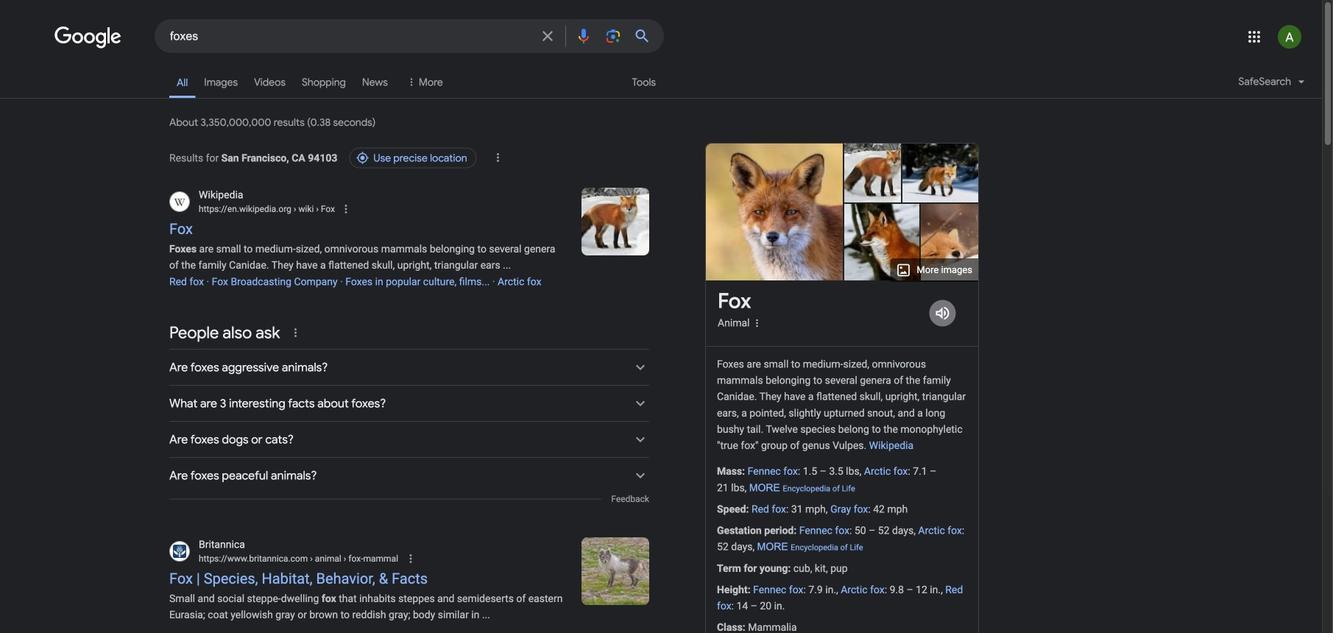 Task type: vqa. For each thing, say whether or not it's contained in the screenshot.
Search By Image
yes



Task type: describe. For each thing, give the bounding box(es) containing it.
red fox | national geographic image
[[921, 204, 979, 290]]

Search text field
[[170, 28, 530, 46]]

foxes from en.wikipedia.org image
[[582, 188, 650, 256]]

red fox | diet, behavior, & adaptations | britannica image
[[903, 144, 995, 203]]

foxes from www.britannica.com image
[[582, 538, 650, 605]]

species spotlight - red fox (u.s. national park service) image
[[845, 204, 920, 282]]

google image
[[55, 27, 122, 49]]



Task type: locate. For each thing, give the bounding box(es) containing it.
search by image image
[[605, 27, 622, 45]]

None text field
[[292, 204, 335, 214], [308, 554, 398, 564], [292, 204, 335, 214], [308, 554, 398, 564]]

search by voice image
[[575, 27, 593, 45]]

navigation
[[0, 65, 1323, 107]]

None search field
[[0, 18, 664, 53]]

heading
[[718, 289, 752, 313]]

more options image
[[750, 316, 765, 331], [752, 317, 763, 329]]

None text field
[[199, 203, 335, 216], [199, 552, 398, 566], [199, 203, 335, 216], [199, 552, 398, 566]]

fox - wikipedia image
[[837, 144, 916, 203]]



